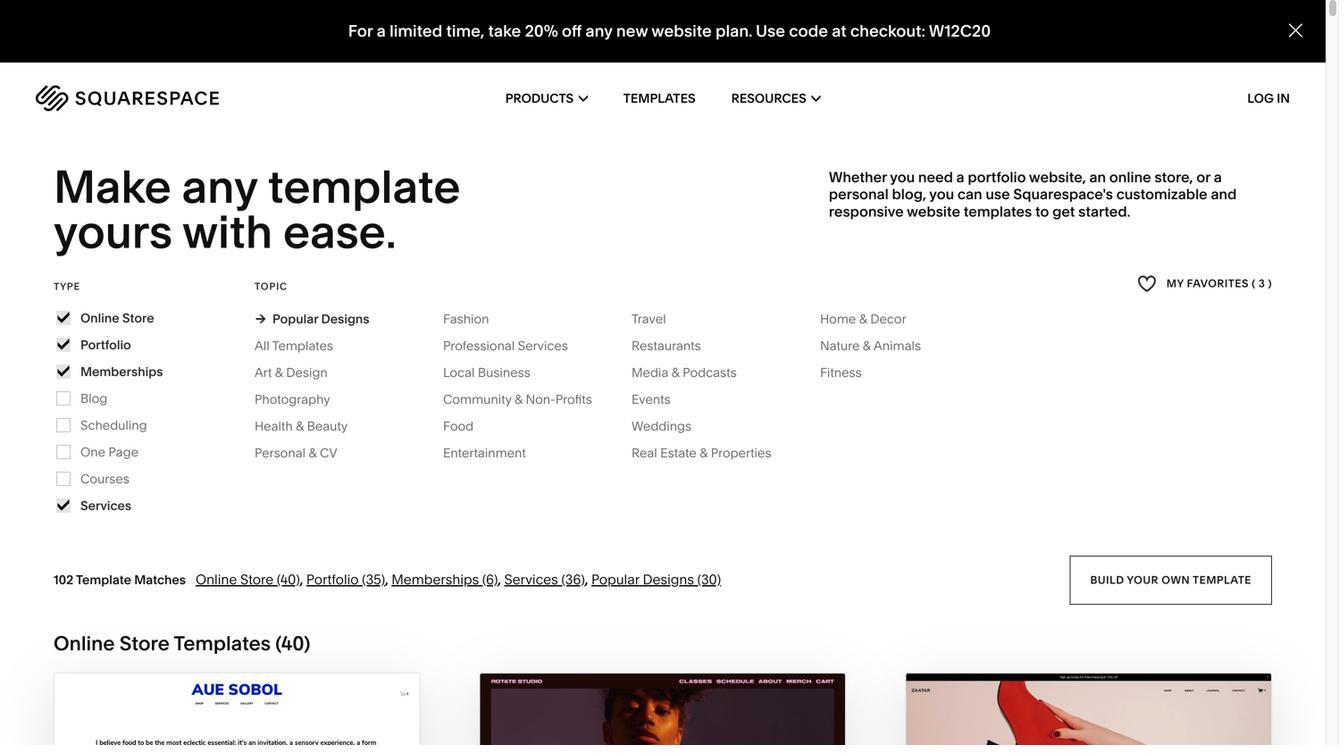 Task type: describe. For each thing, give the bounding box(es) containing it.
nature & animals
[[820, 338, 922, 353]]

personal
[[255, 445, 306, 461]]

photography
[[255, 392, 330, 407]]

weddings
[[632, 419, 692, 434]]

1 horizontal spatial a
[[957, 168, 965, 186]]

time,
[[446, 21, 485, 41]]

2 horizontal spatial a
[[1214, 168, 1222, 186]]

online store (40) link
[[196, 571, 300, 588]]

resources button
[[732, 63, 821, 134]]

art & design
[[255, 365, 328, 380]]

get
[[1053, 203, 1076, 220]]

art
[[255, 365, 272, 380]]

(40)
[[277, 571, 300, 588]]

& for decor
[[860, 311, 868, 326]]

make
[[54, 159, 171, 215]]

profits
[[556, 392, 592, 407]]

0 horizontal spatial )
[[304, 631, 310, 655]]

personal & cv link
[[255, 445, 355, 461]]

personal
[[829, 186, 889, 203]]

whether
[[829, 168, 887, 186]]

in
[[1277, 91, 1291, 106]]

professional
[[443, 338, 515, 353]]

fitness
[[820, 365, 862, 380]]

online store templates ( 40 )
[[54, 631, 310, 655]]

online for online store templates ( 40 )
[[54, 631, 115, 655]]

all
[[255, 338, 270, 353]]

templates
[[964, 203, 1033, 220]]

health
[[255, 419, 293, 434]]

2 vertical spatial services
[[505, 571, 558, 588]]

1 , from the left
[[300, 571, 303, 588]]

0 horizontal spatial you
[[890, 168, 915, 186]]

popular designs link
[[255, 311, 370, 326]]

home & decor link
[[820, 311, 925, 326]]

log             in link
[[1248, 91, 1291, 106]]

3 , from the left
[[498, 571, 501, 588]]

entertainment
[[443, 445, 526, 461]]

business
[[478, 365, 531, 380]]

rotate image
[[481, 674, 846, 745]]

fitness link
[[820, 365, 880, 380]]

restaurants
[[632, 338, 701, 353]]

your
[[1128, 574, 1159, 587]]

1 horizontal spatial templates
[[272, 338, 333, 353]]

online for online store
[[80, 310, 119, 326]]

nature
[[820, 338, 860, 353]]

plan.
[[716, 21, 753, 41]]

cv
[[320, 445, 337, 461]]

0 horizontal spatial a
[[377, 21, 386, 41]]

yours
[[54, 204, 173, 260]]

squarespace's
[[1014, 186, 1114, 203]]

off
[[562, 21, 582, 41]]

podcasts
[[683, 365, 737, 380]]

home
[[820, 311, 857, 326]]

art & design link
[[255, 365, 346, 380]]

food link
[[443, 419, 492, 434]]

& for cv
[[309, 445, 317, 461]]

or
[[1197, 168, 1211, 186]]

real estate & properties
[[632, 445, 772, 461]]

fashion
[[443, 311, 489, 326]]

code
[[789, 21, 828, 41]]

40
[[281, 631, 304, 655]]

online for online store (40) , portfolio (35) , memberships (6) , services (36) , popular designs (30)
[[196, 571, 237, 588]]

0 vertical spatial popular
[[273, 311, 318, 326]]

started.
[[1079, 203, 1131, 220]]

2 , from the left
[[385, 571, 389, 588]]

one page
[[80, 444, 138, 460]]

an
[[1090, 168, 1107, 186]]

courses
[[80, 471, 129, 486]]

store for online store (40) , portfolio (35) , memberships (6) , services (36) , popular designs (30)
[[240, 571, 274, 588]]

build your own template button
[[1070, 556, 1273, 605]]

& for podcasts
[[672, 365, 680, 380]]

(6)
[[482, 571, 498, 588]]

services (36) link
[[505, 571, 585, 588]]

any inside make any template yours with ease.
[[182, 159, 258, 215]]

& right estate
[[700, 445, 708, 461]]

use
[[986, 186, 1011, 203]]

real
[[632, 445, 658, 461]]

none checkbox inside the make any template yours with ease. main content
[[57, 499, 70, 512]]

properties
[[711, 445, 772, 461]]

customizable
[[1117, 186, 1208, 203]]

take
[[488, 21, 521, 41]]

log             in
[[1248, 91, 1291, 106]]

type
[[54, 280, 80, 293]]

1 vertical spatial designs
[[643, 571, 694, 588]]

health & beauty
[[255, 419, 348, 434]]

travel link
[[632, 311, 684, 326]]

& for design
[[275, 365, 283, 380]]

fashion link
[[443, 311, 507, 326]]

own
[[1162, 574, 1191, 587]]

blog
[[80, 391, 107, 406]]

events link
[[632, 392, 689, 407]]

102 template matches
[[54, 572, 186, 587]]

1 vertical spatial services
[[80, 498, 131, 513]]

local business link
[[443, 365, 549, 380]]

estate
[[661, 445, 697, 461]]

(30)
[[698, 571, 721, 588]]

template inside button
[[1193, 574, 1252, 587]]

my favorites ( 3 ) link
[[1138, 272, 1273, 296]]

website inside whether you need a portfolio website, an online store, or a personal blog, you can use squarespace's customizable and responsive website templates to get started.
[[907, 203, 961, 220]]

0 vertical spatial any
[[586, 21, 613, 41]]



Task type: locate. For each thing, give the bounding box(es) containing it.
products button
[[506, 63, 588, 134]]

decor
[[871, 311, 907, 326]]

services right "(6)"
[[505, 571, 558, 588]]

& right health at the left
[[296, 419, 304, 434]]

weddings link
[[632, 419, 710, 434]]

& right home
[[860, 311, 868, 326]]

0 vertical spatial memberships
[[80, 364, 163, 379]]

a right "for"
[[377, 21, 386, 41]]

you left can
[[930, 186, 955, 203]]

102
[[54, 572, 73, 587]]

& left cv
[[309, 445, 317, 461]]

whether you need a portfolio website, an online store, or a personal blog, you can use squarespace's customizable and responsive website templates to get started.
[[829, 168, 1237, 220]]

online down the template
[[54, 631, 115, 655]]

0 vertical spatial designs
[[321, 311, 370, 326]]

& for non-
[[515, 392, 523, 407]]

memberships
[[80, 364, 163, 379], [392, 571, 479, 588]]

) right 3
[[1269, 277, 1273, 290]]

0 horizontal spatial website
[[652, 21, 712, 41]]

personal & cv
[[255, 445, 337, 461]]

non-
[[526, 392, 556, 407]]

1 horizontal spatial portfolio
[[306, 571, 359, 588]]

0 horizontal spatial templates
[[174, 631, 271, 655]]

community & non-profits link
[[443, 392, 610, 407]]

designs
[[321, 311, 370, 326], [643, 571, 694, 588]]

( left 3
[[1252, 277, 1256, 290]]

animals
[[874, 338, 922, 353]]

restaurants link
[[632, 338, 719, 353]]

online
[[80, 310, 119, 326], [196, 571, 237, 588], [54, 631, 115, 655]]

log
[[1248, 91, 1275, 106]]

products
[[506, 91, 574, 106]]

0 vertical spatial store
[[122, 310, 154, 326]]

portfolio (35) link
[[306, 571, 385, 588]]

matches
[[134, 572, 186, 587]]

squarespace logo image
[[36, 85, 219, 112]]

popular up all templates
[[273, 311, 318, 326]]

need
[[919, 168, 953, 186]]

& right art
[[275, 365, 283, 380]]

, left portfolio (35) link
[[300, 571, 303, 588]]

new
[[617, 21, 648, 41]]

build
[[1091, 574, 1125, 587]]

photography link
[[255, 392, 348, 407]]

favorites
[[1187, 277, 1249, 290]]

3
[[1259, 277, 1266, 290]]

aue sobol image
[[54, 674, 420, 745]]

1 horizontal spatial )
[[1269, 277, 1273, 290]]

, left memberships (6) link
[[385, 571, 389, 588]]

topic
[[255, 280, 288, 293]]

1 horizontal spatial (
[[1252, 277, 1256, 290]]

2 vertical spatial online
[[54, 631, 115, 655]]

) down portfolio (35) link
[[304, 631, 310, 655]]

1 horizontal spatial template
[[1193, 574, 1252, 587]]

1 horizontal spatial memberships
[[392, 571, 479, 588]]

website down need on the right top of the page
[[907, 203, 961, 220]]

& left the non-
[[515, 392, 523, 407]]

, left the popular designs (30) link
[[585, 571, 588, 588]]

memberships left "(6)"
[[392, 571, 479, 588]]

online store
[[80, 310, 154, 326]]

popular designs
[[273, 311, 370, 326]]

popular right (36)
[[592, 571, 640, 588]]

portfolio
[[968, 168, 1026, 186]]

travel
[[632, 311, 666, 326]]

1 horizontal spatial you
[[930, 186, 955, 203]]

zaatar image
[[907, 674, 1272, 745]]

0 vertical spatial website
[[652, 21, 712, 41]]

portfolio down online store
[[80, 337, 131, 352]]

0 vertical spatial (
[[1252, 277, 1256, 290]]

0 vertical spatial services
[[518, 338, 568, 353]]

0 horizontal spatial template
[[268, 159, 461, 215]]

media & podcasts
[[632, 365, 737, 380]]

build your own template
[[1091, 574, 1252, 587]]

0 horizontal spatial any
[[182, 159, 258, 215]]

(36)
[[562, 571, 585, 588]]

1 vertical spatial portfolio
[[306, 571, 359, 588]]

1 horizontal spatial website
[[907, 203, 961, 220]]

my
[[1167, 277, 1185, 290]]

20%
[[525, 21, 558, 41]]

home & decor
[[820, 311, 907, 326]]

& right nature
[[863, 338, 871, 353]]

make any template yours with ease.
[[54, 159, 470, 260]]

ease.
[[283, 204, 397, 260]]

scheduling
[[80, 418, 147, 433]]

& right media
[[672, 365, 680, 380]]

a
[[377, 21, 386, 41], [957, 168, 965, 186], [1214, 168, 1222, 186]]

1 vertical spatial any
[[182, 159, 258, 215]]

online
[[1110, 168, 1152, 186]]

all templates
[[255, 338, 333, 353]]

templates up the art & design link
[[272, 338, 333, 353]]

resources
[[732, 91, 807, 106]]

0 vertical spatial online
[[80, 310, 119, 326]]

a right need on the right top of the page
[[957, 168, 965, 186]]

1 vertical spatial online
[[196, 571, 237, 588]]

portfolio left (35)
[[306, 571, 359, 588]]

real estate & properties link
[[632, 445, 790, 461]]

, left services (36) link
[[498, 571, 501, 588]]

services down courses
[[80, 498, 131, 513]]

1 vertical spatial (
[[275, 631, 281, 655]]

w12c20
[[929, 21, 991, 41]]

1 vertical spatial templates
[[272, 338, 333, 353]]

you
[[890, 168, 915, 186], [930, 186, 955, 203]]

1 vertical spatial website
[[907, 203, 961, 220]]

a right or
[[1214, 168, 1222, 186]]

( down (40)
[[275, 631, 281, 655]]

use
[[756, 21, 786, 41]]

(35)
[[362, 571, 385, 588]]

my favorites ( 3 )
[[1167, 277, 1273, 290]]

,
[[300, 571, 303, 588], [385, 571, 389, 588], [498, 571, 501, 588], [585, 571, 588, 588]]

1 vertical spatial memberships
[[392, 571, 479, 588]]

store for online store
[[122, 310, 154, 326]]

professional services
[[443, 338, 568, 353]]

beauty
[[307, 419, 348, 434]]

0 horizontal spatial designs
[[321, 311, 370, 326]]

entertainment link
[[443, 445, 544, 461]]

portfolio
[[80, 337, 131, 352], [306, 571, 359, 588]]

make any template yours with ease. main content
[[0, 0, 1340, 745]]

templates down for a limited time, take 20% off any new website plan. use code at checkout: w12c20
[[624, 91, 696, 106]]

at
[[832, 21, 847, 41]]

online up the blog
[[80, 310, 119, 326]]

0 horizontal spatial popular
[[273, 311, 318, 326]]

services up 'business'
[[518, 338, 568, 353]]

website right the new on the top left
[[652, 21, 712, 41]]

designs left (30)
[[643, 571, 694, 588]]

1 vertical spatial template
[[1193, 574, 1252, 587]]

1 horizontal spatial designs
[[643, 571, 694, 588]]

2 horizontal spatial templates
[[624, 91, 696, 106]]

0 vertical spatial template
[[268, 159, 461, 215]]

checkout:
[[851, 21, 926, 41]]

2 vertical spatial templates
[[174, 631, 271, 655]]

can
[[958, 186, 983, 203]]

1 vertical spatial store
[[240, 571, 274, 588]]

1 horizontal spatial any
[[586, 21, 613, 41]]

one
[[80, 444, 105, 460]]

0 vertical spatial portfolio
[[80, 337, 131, 352]]

0 horizontal spatial (
[[275, 631, 281, 655]]

2 vertical spatial store
[[119, 631, 170, 655]]

0 horizontal spatial memberships
[[80, 364, 163, 379]]

& for animals
[[863, 338, 871, 353]]

for a limited time, take 20% off any new website plan. use code at checkout: w12c20
[[348, 21, 991, 41]]

4 , from the left
[[585, 571, 588, 588]]

website
[[652, 21, 712, 41], [907, 203, 961, 220]]

designs up 'all templates' link at the top left of page
[[321, 311, 370, 326]]

1 horizontal spatial popular
[[592, 571, 640, 588]]

events
[[632, 392, 671, 407]]

templates
[[624, 91, 696, 106], [272, 338, 333, 353], [174, 631, 271, 655]]

popular
[[273, 311, 318, 326], [592, 571, 640, 588]]

and
[[1211, 186, 1237, 203]]

media & podcasts link
[[632, 365, 755, 380]]

0 horizontal spatial portfolio
[[80, 337, 131, 352]]

None checkbox
[[57, 499, 70, 512]]

template inside make any template yours with ease.
[[268, 159, 461, 215]]

online right matches
[[196, 571, 237, 588]]

blog,
[[892, 186, 927, 203]]

template
[[268, 159, 461, 215], [1193, 574, 1252, 587]]

templates up aue sobol image
[[174, 631, 271, 655]]

food
[[443, 419, 474, 434]]

0 vertical spatial )
[[1269, 277, 1273, 290]]

you left need on the right top of the page
[[890, 168, 915, 186]]

page
[[109, 444, 138, 460]]

1 vertical spatial )
[[304, 631, 310, 655]]

all templates link
[[255, 338, 351, 353]]

memberships up the blog
[[80, 364, 163, 379]]

& for beauty
[[296, 419, 304, 434]]

0 vertical spatial templates
[[624, 91, 696, 106]]

1 vertical spatial popular
[[592, 571, 640, 588]]

store for online store templates ( 40 )
[[119, 631, 170, 655]]



Task type: vqa. For each thing, say whether or not it's contained in the screenshot.
the rightmost "Real"
no



